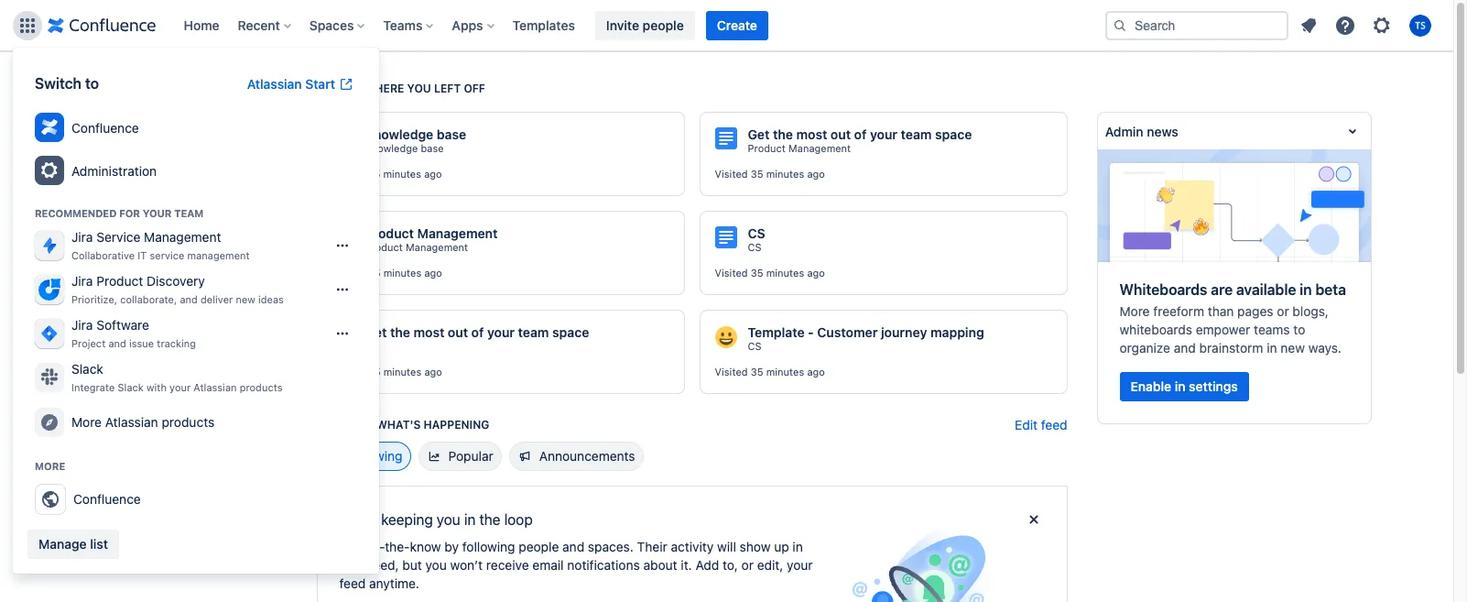 Task type: describe. For each thing, give the bounding box(es) containing it.
to inside whiteboards are available in beta more freeform than pages or blogs, whiteboards empower teams to organize and brainstorm in new ways.
[[1294, 322, 1306, 337]]

it.
[[681, 557, 692, 573]]

to,
[[723, 557, 738, 573]]

product management link for the
[[748, 142, 851, 155]]

admin
[[1106, 123, 1144, 139]]

Search field
[[1106, 11, 1289, 40]]

jira service management options menu image
[[335, 238, 350, 253]]

settings image
[[38, 159, 60, 181]]

in-
[[369, 539, 385, 554]]

products inside the slack integrate slack with your atlassian products
[[240, 381, 283, 393]]

more for more
[[35, 460, 65, 472]]

knowledge base
[[108, 312, 205, 328]]

the for get the most out of your team space
[[773, 126, 794, 142]]

blogs,
[[1293, 303, 1330, 319]]

base for knowledge base
[[177, 312, 205, 328]]

management inside jira service management collaborative it service management
[[144, 229, 221, 244]]

products inside the more atlassian products link
[[162, 414, 215, 430]]

jira for jira product discovery
[[71, 273, 93, 288]]

tara schultz link
[[67, 403, 287, 436]]

brainstorm
[[1200, 340, 1264, 355]]

cs inside get the most out of your team space cs
[[365, 340, 379, 352]]

start
[[305, 76, 335, 92]]

cs link for template - customer journey mapping
[[748, 340, 762, 353]]

in up following
[[464, 511, 476, 528]]

2 35 minutes ago from the top
[[368, 366, 442, 378]]

recent inside recent link
[[108, 122, 149, 137]]

list
[[90, 536, 108, 551]]

teams
[[1255, 322, 1291, 337]]

1 vertical spatial you
[[437, 511, 461, 528]]

visited 35 minutes ago for template - customer journey mapping
[[715, 366, 825, 378]]

loop
[[505, 511, 533, 528]]

whiteboards
[[1120, 281, 1208, 298]]

recommended for your team
[[35, 207, 204, 219]]

template - customer journey mapping
[[748, 324, 985, 340]]

your inside get the most out of your team space cs
[[487, 324, 515, 340]]

journey
[[881, 324, 928, 340]]

deliver
[[201, 293, 233, 305]]

issue
[[129, 337, 154, 349]]

edit
[[1015, 417, 1038, 433]]

1 vertical spatial spaces
[[78, 279, 119, 291]]

news
[[1147, 123, 1179, 139]]

tara schultz
[[108, 411, 181, 427]]

1 vertical spatial knowledge base link
[[67, 304, 287, 337]]

group containing recent
[[67, 81, 287, 246]]

collaborate,
[[120, 293, 177, 305]]

appswitcher icon image
[[16, 14, 38, 36]]

whiteboards
[[1120, 322, 1193, 337]]

anytime.
[[369, 575, 420, 591]]

in down teams
[[1268, 340, 1278, 355]]

will
[[718, 539, 737, 554]]

following
[[347, 448, 403, 464]]

0 vertical spatial atlassian
[[247, 76, 302, 92]]

:grinning: image
[[715, 326, 737, 348]]

visited for get the most out of your team space
[[715, 168, 748, 180]]

following
[[463, 539, 515, 554]]

most for get the most out of your team space cs
[[414, 324, 445, 340]]

more for more atlassian products
[[71, 414, 102, 430]]

for
[[119, 207, 140, 219]]

0 horizontal spatial atlassian
[[105, 414, 158, 430]]

in inside stay in-the-know by following people and spaces. their activity will show up in your feed, but you won't receive email notifications about it. add to, or edit, your feed anytime.
[[793, 539, 803, 554]]

manage list link
[[27, 529, 119, 559]]

you inside stay in-the-know by following people and spaces. their activity will show up in your feed, but you won't receive email notifications about it. add to, or edit, your feed anytime.
[[426, 557, 447, 573]]

stay in-the-know by following people and spaces. their activity will show up in your feed, but you won't receive email notifications about it. add to, or edit, your feed anytime.
[[340, 539, 813, 591]]

administration link
[[27, 149, 365, 192]]

knowledge base knowledge base
[[365, 126, 467, 154]]

it
[[138, 249, 147, 261]]

tracking
[[157, 337, 196, 349]]

the-
[[385, 539, 410, 554]]

templates
[[513, 17, 575, 33]]

more atlassian products
[[71, 414, 215, 430]]

most for get the most out of your team space
[[797, 126, 828, 142]]

know
[[410, 539, 441, 554]]

beta
[[1316, 281, 1347, 298]]

pages
[[1238, 303, 1274, 319]]

apps
[[452, 17, 483, 33]]

ago down get the most out of your team space on the top right of page
[[808, 168, 825, 180]]

base for knowledge base knowledge base
[[437, 126, 467, 142]]

35 for get the most out of your team space
[[751, 168, 764, 180]]

1 horizontal spatial slack
[[118, 381, 144, 393]]

knowledge for knowledge base knowledge base
[[365, 126, 434, 142]]

in up blogs,
[[1301, 281, 1313, 298]]

management
[[187, 249, 250, 261]]

atlassian start
[[247, 76, 335, 92]]

recent button
[[232, 11, 299, 40]]

settings
[[1190, 378, 1239, 394]]

base up 25 minutes ago
[[421, 142, 444, 154]]

discover what's happening
[[317, 418, 490, 432]]

your
[[143, 207, 172, 219]]

admin news button
[[1098, 113, 1371, 149]]

apps button
[[447, 11, 502, 40]]

recent link
[[67, 114, 287, 147]]

enable in settings
[[1131, 378, 1239, 394]]

stay
[[340, 539, 366, 554]]

email
[[533, 557, 564, 573]]

switch
[[35, 75, 82, 92]]

discovery
[[147, 273, 205, 288]]

following button
[[317, 442, 411, 471]]

ago down -
[[808, 366, 825, 378]]

2 vertical spatial cs link
[[67, 370, 287, 403]]

jira for jira software
[[71, 317, 93, 332]]

team
[[174, 207, 204, 219]]

visited 35 minutes ago for get the most out of your team space
[[715, 168, 825, 180]]

recent inside recent "popup button"
[[238, 17, 280, 33]]

out for get the most out of your team space cs
[[448, 324, 468, 340]]

what's
[[377, 418, 421, 432]]

by
[[445, 539, 459, 554]]

your profile and preferences image
[[1410, 14, 1432, 36]]

help icon image
[[1335, 14, 1357, 36]]

their
[[637, 539, 668, 554]]

visited 35 minutes ago for cs
[[715, 267, 825, 279]]

35 for template - customer journey mapping
[[751, 366, 764, 378]]

product inside "jira product discovery prioritize, collaborate, and deliver new ideas"
[[96, 273, 143, 288]]

customer
[[818, 324, 878, 340]]

or inside whiteboards are available in beta more freeform than pages or blogs, whiteboards empower teams to organize and brainstorm in new ways.
[[1278, 303, 1290, 319]]

slack integrate slack with your atlassian products
[[71, 361, 283, 393]]

spaces inside spaces popup button
[[310, 17, 354, 33]]

0 vertical spatial to
[[85, 75, 99, 92]]

popular
[[449, 448, 494, 464]]

atlassian start link
[[236, 70, 365, 99]]

and inside whiteboards are available in beta more freeform than pages or blogs, whiteboards empower teams to organize and brainstorm in new ways.
[[1174, 340, 1197, 355]]

manage list
[[38, 536, 108, 551]]

ideas
[[258, 293, 284, 305]]

confluence for 1st confluence link
[[71, 120, 139, 135]]

visited for cs
[[715, 267, 748, 279]]

jira product discovery prioritize, collaborate, and deliver new ideas
[[71, 273, 284, 305]]

feed,
[[369, 557, 399, 573]]

tara
[[108, 411, 133, 427]]

pick
[[317, 82, 343, 95]]

happening
[[424, 418, 490, 432]]

0 horizontal spatial product management link
[[67, 337, 287, 370]]



Task type: vqa. For each thing, say whether or not it's contained in the screenshot.
the topmost confluence link
yes



Task type: locate. For each thing, give the bounding box(es) containing it.
1 vertical spatial new
[[1281, 340, 1306, 355]]

1 vertical spatial jira
[[71, 273, 93, 288]]

0 horizontal spatial team
[[518, 324, 549, 340]]

space
[[936, 126, 973, 142], [553, 324, 590, 340]]

ago down get the most out of your team space cs
[[425, 366, 442, 378]]

jira inside "jira product discovery prioritize, collaborate, and deliver new ideas"
[[71, 273, 93, 288]]

0 vertical spatial of
[[855, 126, 867, 142]]

spaces.
[[588, 539, 634, 554]]

and inside stay in-the-know by following people and spaces. their activity will show up in your feed, but you won't receive email notifications about it. add to, or edit, your feed anytime.
[[563, 539, 585, 554]]

1 vertical spatial space
[[553, 324, 590, 340]]

knowledge base link down "discovery"
[[67, 304, 287, 337]]

you down know
[[426, 557, 447, 573]]

-
[[808, 324, 814, 340]]

0 vertical spatial jira
[[71, 229, 93, 244]]

left
[[434, 82, 461, 95]]

off
[[464, 82, 486, 95]]

1 horizontal spatial to
[[1294, 322, 1306, 337]]

activity
[[671, 539, 714, 554]]

1 vertical spatial products
[[162, 414, 215, 430]]

2 horizontal spatial more
[[1120, 303, 1150, 319]]

0 vertical spatial or
[[1278, 303, 1290, 319]]

in
[[1301, 281, 1313, 298], [1268, 340, 1278, 355], [1175, 378, 1186, 394], [464, 511, 476, 528], [793, 539, 803, 554]]

your inside the slack integrate slack with your atlassian products
[[170, 381, 191, 393]]

0 vertical spatial visited 35 minutes ago
[[715, 168, 825, 180]]

2 vertical spatial visited
[[715, 366, 748, 378]]

0 vertical spatial slack
[[71, 361, 103, 376]]

knowledge base link
[[365, 142, 444, 155], [67, 304, 287, 337]]

1 35 minutes ago from the top
[[368, 267, 442, 279]]

atlassian left start
[[247, 76, 302, 92]]

1 vertical spatial visited
[[715, 267, 748, 279]]

0 vertical spatial 35 minutes ago
[[368, 267, 442, 279]]

jira inside jira service management collaborative it service management
[[71, 229, 93, 244]]

project
[[71, 337, 106, 349]]

pick up where you left off
[[317, 82, 486, 95]]

to right switch
[[85, 75, 99, 92]]

new down teams
[[1281, 340, 1306, 355]]

in right 'show'
[[793, 539, 803, 554]]

people up email
[[519, 539, 559, 554]]

cs
[[748, 225, 766, 241], [748, 241, 762, 253], [365, 340, 379, 352], [748, 340, 762, 352], [108, 378, 125, 394]]

1 horizontal spatial up
[[775, 539, 790, 554]]

team
[[901, 126, 932, 142], [518, 324, 549, 340]]

space for get the most out of your team space
[[936, 126, 973, 142]]

2 vertical spatial more
[[35, 460, 65, 472]]

jira up prioritize,
[[71, 273, 93, 288]]

enable
[[1131, 378, 1172, 394]]

out for get the most out of your team space
[[831, 126, 851, 142]]

atlassian down with
[[105, 414, 158, 430]]

prioritize,
[[71, 293, 117, 305]]

slack
[[71, 361, 103, 376], [118, 381, 144, 393]]

software
[[96, 317, 149, 332]]

1 visited from the top
[[715, 168, 748, 180]]

more
[[1120, 303, 1150, 319], [71, 414, 102, 430], [35, 460, 65, 472]]

1 jira from the top
[[71, 229, 93, 244]]

new left ideas
[[236, 293, 255, 305]]

jira for jira service management
[[71, 229, 93, 244]]

0 horizontal spatial spaces
[[78, 279, 119, 291]]

2 horizontal spatial product management link
[[748, 142, 851, 155]]

1 vertical spatial of
[[472, 324, 484, 340]]

1 vertical spatial or
[[742, 557, 754, 573]]

2 horizontal spatial the
[[773, 126, 794, 142]]

2 vertical spatial visited 35 minutes ago
[[715, 366, 825, 378]]

0 horizontal spatial people
[[519, 539, 559, 554]]

ago down the knowledge base knowledge base
[[424, 168, 442, 180]]

create a space image
[[258, 275, 280, 297]]

and down "discovery"
[[180, 293, 198, 305]]

slack up integrate
[[71, 361, 103, 376]]

1 vertical spatial team
[[518, 324, 549, 340]]

0 vertical spatial up
[[346, 82, 361, 95]]

banner containing home
[[0, 0, 1454, 51]]

1 horizontal spatial new
[[1281, 340, 1306, 355]]

minutes
[[383, 168, 421, 180], [767, 168, 805, 180], [384, 267, 422, 279], [767, 267, 805, 279], [384, 366, 422, 378], [767, 366, 805, 378]]

0 vertical spatial cs link
[[748, 241, 762, 254]]

0 horizontal spatial knowledge base link
[[67, 304, 287, 337]]

0 vertical spatial feed
[[1042, 417, 1068, 433]]

home
[[184, 17, 220, 33]]

2 confluence link from the top
[[27, 477, 365, 522]]

edit feed button
[[1015, 416, 1068, 434]]

people
[[643, 17, 684, 33], [519, 539, 559, 554]]

confluence
[[71, 120, 139, 135], [73, 491, 141, 507]]

and inside jira software project and issue tracking
[[108, 337, 126, 349]]

cs link up schultz
[[67, 370, 287, 403]]

1 horizontal spatial product management link
[[365, 241, 468, 254]]

2 vertical spatial product management link
[[67, 337, 287, 370]]

visited 35 minutes ago
[[715, 168, 825, 180], [715, 267, 825, 279], [715, 366, 825, 378]]

integrate
[[71, 381, 115, 393]]

announcements
[[539, 448, 636, 464]]

to down blogs,
[[1294, 322, 1306, 337]]

35
[[751, 168, 764, 180], [368, 267, 381, 279], [751, 267, 764, 279], [368, 366, 381, 378], [751, 366, 764, 378]]

0 horizontal spatial of
[[472, 324, 484, 340]]

0 vertical spatial confluence link
[[27, 106, 365, 149]]

1 vertical spatial recent
[[108, 122, 149, 137]]

out inside get the most out of your team space cs
[[448, 324, 468, 340]]

product management inside product management link
[[108, 345, 235, 361]]

jira up project at the left bottom
[[71, 317, 93, 332]]

0 vertical spatial people
[[643, 17, 684, 33]]

slack left with
[[118, 381, 144, 393]]

the inside get the most out of your team space cs
[[390, 324, 410, 340]]

1 horizontal spatial atlassian
[[194, 381, 237, 393]]

keeping
[[381, 511, 433, 528]]

of for get the most out of your team space
[[855, 126, 867, 142]]

cs link for cs
[[748, 241, 762, 254]]

2 vertical spatial the
[[480, 511, 501, 528]]

0 vertical spatial space
[[936, 126, 973, 142]]

we're keeping you in the loop
[[340, 511, 533, 528]]

jira down recommended
[[71, 229, 93, 244]]

confluence link up drafts link
[[27, 106, 365, 149]]

ago up get the most out of your team space cs
[[425, 267, 442, 279]]

1 confluence link from the top
[[27, 106, 365, 149]]

add
[[696, 557, 720, 573]]

product management link for management
[[365, 241, 468, 254]]

0 horizontal spatial the
[[390, 324, 410, 340]]

admin news
[[1106, 123, 1179, 139]]

1 vertical spatial out
[[448, 324, 468, 340]]

35 minutes ago
[[368, 267, 442, 279], [368, 366, 442, 378]]

new inside "jira product discovery prioritize, collaborate, and deliver new ideas"
[[236, 293, 255, 305]]

create
[[717, 17, 758, 33]]

and up email
[[563, 539, 585, 554]]

0 horizontal spatial recent
[[108, 122, 149, 137]]

confluence image
[[48, 14, 156, 36], [48, 14, 156, 36]]

0 horizontal spatial up
[[346, 82, 361, 95]]

3 jira from the top
[[71, 317, 93, 332]]

1 horizontal spatial of
[[855, 126, 867, 142]]

recommended
[[35, 207, 117, 219]]

new inside whiteboards are available in beta more freeform than pages or blogs, whiteboards empower teams to organize and brainstorm in new ways.
[[1281, 340, 1306, 355]]

jira product discovery options menu image
[[335, 282, 350, 297]]

get for get the most out of your team space
[[748, 126, 770, 142]]

1 vertical spatial more
[[71, 414, 102, 430]]

most
[[797, 126, 828, 142], [414, 324, 445, 340]]

35 for cs
[[751, 267, 764, 279]]

feed down stay
[[340, 575, 366, 591]]

settings icon image
[[1372, 14, 1394, 36]]

service
[[150, 249, 184, 261]]

confluence link down the more atlassian products link
[[27, 477, 365, 522]]

base
[[437, 126, 467, 142], [421, 142, 444, 154], [177, 312, 205, 328]]

announcements button
[[509, 442, 644, 471]]

or inside stay in-the-know by following people and spaces. their activity will show up in your feed, but you won't receive email notifications about it. add to, or edit, your feed anytime.
[[742, 557, 754, 573]]

home link
[[178, 11, 225, 40]]

in inside the enable in settings link
[[1175, 378, 1186, 394]]

2 vertical spatial atlassian
[[105, 414, 158, 430]]

invite
[[607, 17, 640, 33]]

base up tracking at the bottom left of page
[[177, 312, 205, 328]]

jira software options menu image
[[335, 326, 350, 341]]

service
[[96, 229, 141, 244]]

1 horizontal spatial team
[[901, 126, 932, 142]]

atlassian up the more atlassian products link
[[194, 381, 237, 393]]

0 vertical spatial the
[[773, 126, 794, 142]]

1 vertical spatial people
[[519, 539, 559, 554]]

edit,
[[758, 557, 784, 573]]

more up manage
[[35, 460, 65, 472]]

1 horizontal spatial people
[[643, 17, 684, 33]]

banner
[[0, 0, 1454, 51]]

0 horizontal spatial feed
[[340, 575, 366, 591]]

switch to
[[35, 75, 99, 92]]

and down software
[[108, 337, 126, 349]]

drafts
[[108, 188, 144, 203]]

group
[[67, 81, 287, 246]]

spaces button
[[304, 11, 372, 40]]

confluence up "list"
[[73, 491, 141, 507]]

get inside get the most out of your team space cs
[[365, 324, 387, 340]]

popular button
[[418, 442, 502, 471]]

of
[[855, 126, 867, 142], [472, 324, 484, 340]]

get for get the most out of your team space cs
[[365, 324, 387, 340]]

of for get the most out of your team space cs
[[472, 324, 484, 340]]

visited
[[715, 168, 748, 180], [715, 267, 748, 279], [715, 366, 748, 378]]

knowledge for knowledge base
[[108, 312, 173, 328]]

with
[[147, 381, 167, 393]]

and inside "jira product discovery prioritize, collaborate, and deliver new ideas"
[[180, 293, 198, 305]]

1 vertical spatial get
[[365, 324, 387, 340]]

0 vertical spatial confluence
[[71, 120, 139, 135]]

administration
[[71, 163, 157, 178]]

2 horizontal spatial atlassian
[[247, 76, 302, 92]]

space inside get the most out of your team space cs
[[553, 324, 590, 340]]

atlassian
[[247, 76, 302, 92], [194, 381, 237, 393], [105, 414, 158, 430]]

0 vertical spatial spaces
[[310, 17, 354, 33]]

1 horizontal spatial products
[[240, 381, 283, 393]]

1 vertical spatial visited 35 minutes ago
[[715, 267, 825, 279]]

invite people button
[[596, 11, 695, 40]]

1 vertical spatial atlassian
[[194, 381, 237, 393]]

up right pick at left top
[[346, 82, 361, 95]]

you up by
[[437, 511, 461, 528]]

more inside whiteboards are available in beta more freeform than pages or blogs, whiteboards empower teams to organize and brainstorm in new ways.
[[1120, 303, 1150, 319]]

base inside 'link'
[[177, 312, 205, 328]]

teams
[[383, 17, 423, 33]]

invite people
[[607, 17, 684, 33]]

1 horizontal spatial the
[[480, 511, 501, 528]]

you left left
[[407, 82, 431, 95]]

0 vertical spatial more
[[1120, 303, 1150, 319]]

close message box image
[[1023, 509, 1045, 531]]

and down the whiteboards
[[1174, 340, 1197, 355]]

1 vertical spatial product management link
[[365, 241, 468, 254]]

space for get the most out of your team space cs
[[553, 324, 590, 340]]

get the most out of your team space
[[748, 126, 973, 142]]

0 horizontal spatial to
[[85, 75, 99, 92]]

up
[[346, 82, 361, 95], [775, 539, 790, 554]]

whiteboards are available in beta more freeform than pages or blogs, whiteboards empower teams to organize and brainstorm in new ways.
[[1120, 281, 1347, 355]]

0 horizontal spatial slack
[[71, 361, 103, 376]]

recent up starred
[[108, 122, 149, 137]]

search image
[[1113, 18, 1128, 33]]

starred
[[108, 155, 152, 170]]

more up the whiteboards
[[1120, 303, 1150, 319]]

notification icon image
[[1298, 14, 1320, 36]]

most inside get the most out of your team space cs
[[414, 324, 445, 340]]

0 vertical spatial knowledge base link
[[365, 142, 444, 155]]

0 horizontal spatial out
[[448, 324, 468, 340]]

confluence up starred
[[71, 120, 139, 135]]

people inside invite people button
[[643, 17, 684, 33]]

2 vertical spatial you
[[426, 557, 447, 573]]

:grinning: image
[[715, 326, 737, 348]]

feed right edit
[[1042, 417, 1068, 433]]

1 vertical spatial to
[[1294, 322, 1306, 337]]

recent right home
[[238, 17, 280, 33]]

teams button
[[378, 11, 441, 40]]

2 vertical spatial jira
[[71, 317, 93, 332]]

schultz
[[136, 411, 181, 427]]

cs link right :grinning: image
[[748, 340, 762, 353]]

1 visited 35 minutes ago from the top
[[715, 168, 825, 180]]

2 jira from the top
[[71, 273, 93, 288]]

0
[[154, 222, 161, 236]]

0 horizontal spatial products
[[162, 414, 215, 430]]

feed inside stay in-the-know by following people and spaces. their activity will show up in your feed, but you won't receive email notifications about it. add to, or edit, your feed anytime.
[[340, 575, 366, 591]]

cs link up template
[[748, 241, 762, 254]]

up up the 'edit,'
[[775, 539, 790, 554]]

1 horizontal spatial more
[[71, 414, 102, 430]]

show
[[740, 539, 771, 554]]

1 vertical spatial confluence link
[[27, 477, 365, 522]]

receive
[[486, 557, 529, 573]]

won't
[[450, 557, 483, 573]]

we're
[[340, 511, 378, 528]]

2 visited from the top
[[715, 267, 748, 279]]

or right to, at bottom
[[742, 557, 754, 573]]

0 horizontal spatial or
[[742, 557, 754, 573]]

0 horizontal spatial new
[[236, 293, 255, 305]]

atlassian inside the slack integrate slack with your atlassian products
[[194, 381, 237, 393]]

0 vertical spatial out
[[831, 126, 851, 142]]

ago
[[424, 168, 442, 180], [808, 168, 825, 180], [425, 267, 442, 279], [808, 267, 825, 279], [425, 366, 442, 378], [808, 366, 825, 378]]

global element
[[11, 0, 1102, 51]]

3 visited from the top
[[715, 366, 748, 378]]

0 horizontal spatial get
[[365, 324, 387, 340]]

1 vertical spatial most
[[414, 324, 445, 340]]

more left tara
[[71, 414, 102, 430]]

starred link
[[67, 147, 287, 180]]

25
[[368, 168, 381, 180]]

1 horizontal spatial feed
[[1042, 417, 1068, 433]]

knowledge base link up 25 minutes ago
[[365, 142, 444, 155]]

up inside stay in-the-know by following people and spaces. their activity will show up in your feed, but you won't receive email notifications about it. add to, or edit, your feed anytime.
[[775, 539, 790, 554]]

discover
[[317, 418, 374, 432]]

1 vertical spatial 35 minutes ago
[[368, 366, 442, 378]]

0 vertical spatial recent
[[238, 17, 280, 33]]

0 vertical spatial products
[[240, 381, 283, 393]]

3 visited 35 minutes ago from the top
[[715, 366, 825, 378]]

1 horizontal spatial out
[[831, 126, 851, 142]]

visited for template - customer journey mapping
[[715, 366, 748, 378]]

and
[[180, 293, 198, 305], [108, 337, 126, 349], [1174, 340, 1197, 355], [563, 539, 585, 554]]

team inside get the most out of your team space cs
[[518, 324, 549, 340]]

feed inside button
[[1042, 417, 1068, 433]]

0 vertical spatial team
[[901, 126, 932, 142]]

feed
[[1042, 417, 1068, 433], [340, 575, 366, 591]]

people right invite at the left top of the page
[[643, 17, 684, 33]]

0 vertical spatial new
[[236, 293, 255, 305]]

0 vertical spatial you
[[407, 82, 431, 95]]

ways.
[[1309, 340, 1342, 355]]

2 visited 35 minutes ago from the top
[[715, 267, 825, 279]]

about
[[644, 557, 678, 573]]

tasks
[[108, 221, 141, 236]]

0 vertical spatial get
[[748, 126, 770, 142]]

people inside stay in-the-know by following people and spaces. their activity will show up in your feed, but you won't receive email notifications about it. add to, or edit, your feed anytime.
[[519, 539, 559, 554]]

team for get the most out of your team space
[[901, 126, 932, 142]]

but
[[403, 557, 422, 573]]

1 vertical spatial slack
[[118, 381, 144, 393]]

of inside get the most out of your team space cs
[[472, 324, 484, 340]]

base down left
[[437, 126, 467, 142]]

jira inside jira software project and issue tracking
[[71, 317, 93, 332]]

spaces
[[310, 17, 354, 33], [78, 279, 119, 291]]

the for get the most out of your team space cs
[[390, 324, 410, 340]]

0 horizontal spatial more
[[35, 460, 65, 472]]

are
[[1212, 281, 1234, 298]]

your
[[870, 126, 898, 142], [487, 324, 515, 340], [170, 381, 191, 393], [340, 557, 366, 573], [787, 557, 813, 573]]

spaces up prioritize,
[[78, 279, 119, 291]]

spaces up start
[[310, 17, 354, 33]]

1 horizontal spatial spaces
[[310, 17, 354, 33]]

or up teams
[[1278, 303, 1290, 319]]

confluence for 2nd confluence link from the top
[[73, 491, 141, 507]]

team for get the most out of your team space cs
[[518, 324, 549, 340]]

ago up -
[[808, 267, 825, 279]]

in right the enable
[[1175, 378, 1186, 394]]

0 vertical spatial most
[[797, 126, 828, 142]]

1 horizontal spatial recent
[[238, 17, 280, 33]]

manage
[[38, 536, 87, 551]]

templates link
[[507, 11, 581, 40]]

1 horizontal spatial knowledge base link
[[365, 142, 444, 155]]

1 vertical spatial feed
[[340, 575, 366, 591]]



